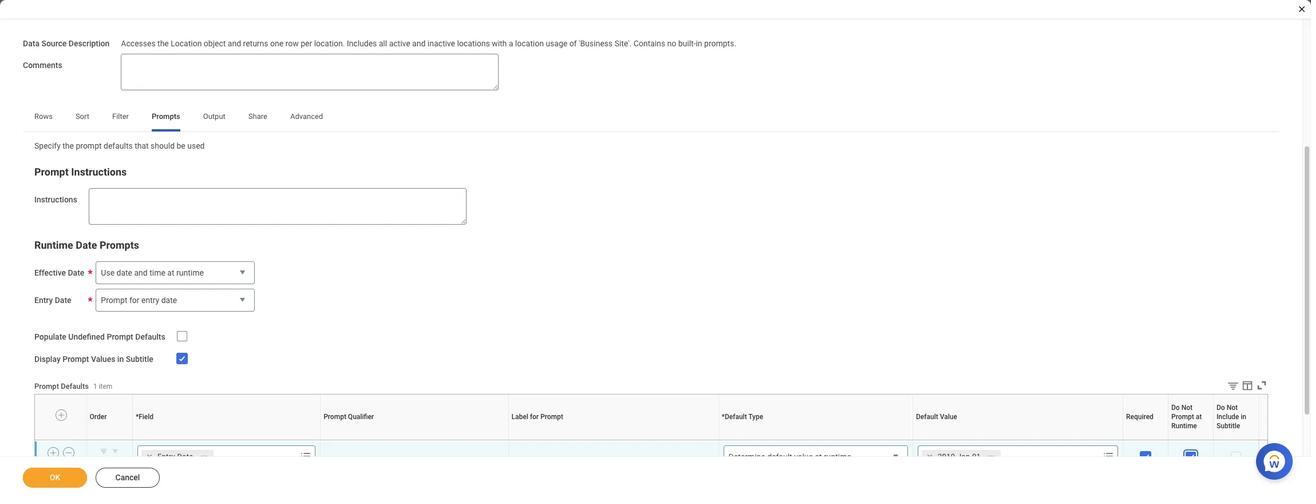 Task type: vqa. For each thing, say whether or not it's contained in the screenshot.
top desjardins
no



Task type: locate. For each thing, give the bounding box(es) containing it.
0 vertical spatial subtitle
[[126, 355, 153, 364]]

the
[[158, 39, 169, 48], [63, 142, 74, 151]]

source
[[41, 39, 67, 48]]

* for field
[[136, 414, 139, 422]]

qualifier inside row element
[[348, 414, 374, 422]]

0 vertical spatial prompts
[[152, 112, 180, 121]]

1 vertical spatial entry
[[157, 453, 175, 461]]

0 vertical spatial date
[[117, 269, 132, 278]]

field inside row element
[[139, 414, 154, 422]]

runtime right value
[[824, 453, 852, 462]]

0 vertical spatial defaults
[[135, 333, 165, 342]]

1 vertical spatial order
[[109, 440, 110, 441]]

subtitle right the values
[[126, 355, 153, 364]]

1 * from the left
[[136, 414, 139, 422]]

required
[[1127, 414, 1154, 422], [1145, 440, 1147, 441]]

tab list containing rows
[[23, 104, 1280, 132]]

row
[[286, 39, 299, 48]]

2 vertical spatial runtime
[[1192, 440, 1194, 441]]

0 horizontal spatial entry
[[34, 296, 53, 305]]

type up the determine
[[749, 414, 764, 422]]

active
[[389, 39, 410, 48]]

in inside group
[[696, 39, 703, 48]]

0 horizontal spatial entry date
[[34, 296, 71, 305]]

2 horizontal spatial for
[[613, 440, 614, 441]]

subtitle up the 'do not include in subtitle' button
[[1217, 423, 1241, 431]]

entry date inside runtime date prompts 'group'
[[34, 296, 71, 305]]

related actions image inside '2010 jan 01, press delete to clear value.' option
[[987, 453, 995, 461]]

not inside 'do not include in subtitle'
[[1227, 404, 1238, 412]]

locations
[[457, 39, 490, 48]]

0 vertical spatial entry date
[[34, 296, 71, 305]]

do not prompt at runtime
[[1172, 404, 1202, 431]]

2 related actions image from the left
[[987, 453, 995, 461]]

of
[[570, 39, 577, 48]]

do inside do not prompt at runtime
[[1172, 404, 1180, 412]]

1 horizontal spatial type
[[816, 440, 817, 441]]

site'.
[[615, 39, 632, 48]]

1 vertical spatial prompts
[[100, 239, 139, 251]]

value
[[940, 414, 958, 422], [1019, 440, 1020, 441]]

0 horizontal spatial and
[[134, 269, 148, 278]]

select to filter grid data image
[[1227, 380, 1240, 392]]

tab list inside additional info dialog
[[23, 104, 1280, 132]]

jan
[[958, 453, 970, 461]]

1 horizontal spatial entry
[[157, 453, 175, 461]]

minus image
[[65, 448, 73, 459]]

1 horizontal spatial check small image
[[1140, 450, 1153, 464]]

do inside 'do not include in subtitle'
[[1217, 404, 1225, 412]]

instructions down prompt
[[71, 166, 127, 178]]

display prompt values in subtitle
[[34, 355, 153, 364]]

defaults
[[104, 142, 133, 151]]

at
[[167, 269, 174, 278], [1196, 414, 1202, 422], [1192, 440, 1192, 441], [815, 453, 822, 462]]

prompt for entry date button
[[96, 289, 255, 313]]

entry date
[[34, 296, 71, 305], [157, 453, 193, 461]]

for inside dropdown button
[[129, 296, 139, 305]]

1 horizontal spatial value
[[1019, 440, 1020, 441]]

plus image
[[57, 411, 65, 421]]

1 horizontal spatial qualifier
[[414, 440, 416, 441]]

for for label
[[530, 414, 539, 422]]

do not prompt at runtime button
[[1188, 440, 1195, 441]]

populate undefined prompt defaults
[[34, 333, 165, 342]]

related actions image
[[200, 453, 208, 461], [987, 453, 995, 461]]

and left the time
[[134, 269, 148, 278]]

1 vertical spatial include
[[1235, 440, 1237, 441]]

do
[[1172, 404, 1180, 412], [1217, 404, 1225, 412], [1188, 440, 1188, 441], [1233, 440, 1234, 441]]

1 vertical spatial for
[[530, 414, 539, 422]]

entry down effective
[[34, 296, 53, 305]]

location
[[171, 39, 202, 48]]

at right the time
[[167, 269, 174, 278]]

0 horizontal spatial check small image
[[175, 352, 189, 366]]

type up determine default value at runtime popup button
[[816, 440, 817, 441]]

1 related actions image from the left
[[200, 453, 208, 461]]

cancel
[[115, 474, 140, 483]]

runtime inside popup button
[[824, 453, 852, 462]]

*
[[136, 414, 139, 422], [722, 414, 725, 422]]

label for prompt column header
[[509, 440, 719, 441]]

0 vertical spatial order
[[90, 414, 107, 422]]

0 horizontal spatial value
[[940, 414, 958, 422]]

* field
[[136, 414, 154, 422]]

date inside the prompt for entry date dropdown button
[[161, 296, 177, 305]]

field for order
[[226, 440, 227, 441]]

0 horizontal spatial *
[[136, 414, 139, 422]]

0 horizontal spatial defaults
[[61, 382, 89, 391]]

and right object
[[228, 39, 241, 48]]

info
[[98, 7, 119, 20]]

0 horizontal spatial related actions image
[[200, 453, 208, 461]]

click to view/edit grid preferences image
[[1242, 379, 1254, 392]]

entry inside "element"
[[157, 453, 175, 461]]

prompts
[[152, 112, 180, 121], [100, 239, 139, 251]]

at right value
[[815, 453, 822, 462]]

default
[[768, 453, 792, 462]]

1 horizontal spatial entry date
[[157, 453, 193, 461]]

0 vertical spatial include
[[1217, 414, 1240, 422]]

prompts inside tab list
[[152, 112, 180, 121]]

0 vertical spatial runtime
[[34, 239, 73, 251]]

0 horizontal spatial order
[[90, 414, 107, 422]]

entry right x small image
[[157, 453, 175, 461]]

runtime inside dropdown button
[[176, 269, 204, 278]]

entry
[[34, 296, 53, 305], [157, 453, 175, 461]]

subtitle down 'do not include in subtitle'
[[1238, 440, 1239, 441]]

and right active
[[412, 39, 426, 48]]

1 horizontal spatial prompts
[[152, 112, 180, 121]]

0 vertical spatial entry
[[34, 296, 53, 305]]

1 vertical spatial runtime
[[824, 453, 852, 462]]

prompt inside dropdown button
[[101, 296, 127, 305]]

date right entry
[[161, 296, 177, 305]]

1 vertical spatial runtime
[[1172, 423, 1197, 431]]

include down 'do not include in subtitle'
[[1235, 440, 1237, 441]]

0 horizontal spatial label
[[512, 414, 528, 422]]

0 vertical spatial runtime
[[176, 269, 204, 278]]

0 horizontal spatial for
[[129, 296, 139, 305]]

Comments text field
[[121, 54, 499, 91]]

* default type
[[722, 414, 764, 422]]

the left location
[[158, 39, 169, 48]]

label inside row element
[[512, 414, 528, 422]]

include
[[1217, 414, 1240, 422], [1235, 440, 1237, 441]]

label
[[512, 414, 528, 422], [612, 440, 613, 441]]

qualifier
[[348, 414, 374, 422], [414, 440, 416, 441]]

in down click to view/edit grid preferences icon
[[1241, 414, 1247, 422]]

for inside row element
[[530, 414, 539, 422]]

0 horizontal spatial qualifier
[[348, 414, 374, 422]]

runtime up the prompt for entry date dropdown button
[[176, 269, 204, 278]]

entry date down effective
[[34, 296, 71, 305]]

do not include in subtitle button
[[1233, 440, 1240, 441]]

in right the values
[[117, 355, 124, 364]]

not up do not prompt at runtime 'button'
[[1182, 404, 1193, 412]]

0 horizontal spatial the
[[63, 142, 74, 151]]

x small image
[[924, 452, 936, 463]]

order up caret bottom icon
[[109, 440, 110, 441]]

runtime date prompts
[[34, 239, 139, 251]]

date right effective
[[68, 269, 84, 278]]

undefined
[[68, 333, 105, 342]]

1 vertical spatial entry date
[[157, 453, 193, 461]]

include up the 'do not include in subtitle' button
[[1217, 414, 1240, 422]]

0 horizontal spatial field
[[139, 414, 154, 422]]

defaults down entry
[[135, 333, 165, 342]]

1
[[93, 383, 97, 391]]

for for prompt
[[129, 296, 139, 305]]

prompt defaults 1 item
[[34, 382, 112, 391]]

determine default value at runtime button
[[724, 446, 908, 469]]

1 vertical spatial value
[[1019, 440, 1020, 441]]

0 vertical spatial for
[[129, 296, 139, 305]]

entry date, press delete to clear value. option
[[141, 450, 213, 464]]

not down select to filter grid data icon
[[1227, 404, 1238, 412]]

0 vertical spatial type
[[749, 414, 764, 422]]

prompts up should
[[152, 112, 180, 121]]

runtime
[[34, 239, 73, 251], [1172, 423, 1197, 431], [1192, 440, 1194, 441]]

not down 'do not include in subtitle'
[[1234, 440, 1235, 441]]

0 horizontal spatial prompts
[[100, 239, 139, 251]]

do down 'do not include in subtitle'
[[1233, 440, 1234, 441]]

date right use at left bottom
[[117, 269, 132, 278]]

type
[[749, 414, 764, 422], [816, 440, 817, 441]]

Instructions text field
[[89, 188, 467, 225]]

instructions
[[71, 166, 127, 178], [34, 195, 77, 204]]

2 * from the left
[[722, 414, 725, 422]]

no
[[667, 39, 677, 48]]

check small image
[[175, 352, 189, 366], [1140, 450, 1153, 464], [1185, 450, 1199, 464]]

1 horizontal spatial for
[[530, 414, 539, 422]]

caret bottom image
[[98, 446, 110, 457]]

location
[[515, 39, 544, 48]]

defaults left 1
[[61, 382, 89, 391]]

1 horizontal spatial label
[[612, 440, 613, 441]]

entry date right x small image
[[157, 453, 193, 461]]

runtime date prompts button
[[34, 239, 139, 251]]

0 horizontal spatial date
[[117, 269, 132, 278]]

item
[[99, 383, 112, 391]]

runtime down do not prompt at runtime
[[1192, 440, 1194, 441]]

at left 'do not include in subtitle'
[[1196, 414, 1202, 422]]

the left prompt
[[63, 142, 74, 151]]

subtitle for do not include in subtitle
[[1217, 423, 1241, 431]]

1 horizontal spatial the
[[158, 39, 169, 48]]

date
[[117, 269, 132, 278], [161, 296, 177, 305]]

entry inside runtime date prompts 'group'
[[34, 296, 53, 305]]

additional info group
[[23, 4, 1280, 91]]

toolbar
[[1219, 379, 1269, 394]]

do not include in subtitle
[[1217, 404, 1247, 431]]

1 vertical spatial qualifier
[[414, 440, 416, 441]]

runtime up do not prompt at runtime 'button'
[[1172, 423, 1197, 431]]

required up required "button"
[[1127, 414, 1154, 422]]

additional
[[43, 7, 96, 20]]

required left do not prompt at runtime 'button'
[[1145, 440, 1147, 441]]

date right x small image
[[177, 453, 193, 461]]

additional info dialog
[[0, 0, 1312, 499]]

x small image
[[144, 452, 155, 463]]

1 vertical spatial field
[[226, 440, 227, 441]]

1 horizontal spatial *
[[722, 414, 725, 422]]

0 vertical spatial value
[[940, 414, 958, 422]]

prompts up use at left bottom
[[100, 239, 139, 251]]

0 vertical spatial the
[[158, 39, 169, 48]]

1 horizontal spatial date
[[161, 296, 177, 305]]

0 vertical spatial label
[[512, 414, 528, 422]]

prompts inside 'group'
[[100, 239, 139, 251]]

related actions image right 01
[[987, 453, 995, 461]]

subtitle inside 'do not include in subtitle'
[[1217, 423, 1241, 431]]

2010 jan 01 element
[[938, 452, 981, 463]]

subtitle
[[126, 355, 153, 364], [1217, 423, 1241, 431], [1238, 440, 1239, 441]]

do right do not prompt at runtime
[[1217, 404, 1225, 412]]

1 horizontal spatial related actions image
[[987, 453, 995, 461]]

not
[[1182, 404, 1193, 412], [1227, 404, 1238, 412], [1188, 440, 1189, 441], [1234, 440, 1235, 441]]

0 vertical spatial qualifier
[[348, 414, 374, 422]]

related actions image right entry date "element"
[[200, 453, 208, 461]]

filter
[[112, 112, 129, 121]]

1 vertical spatial the
[[63, 142, 74, 151]]

close edit custom report image
[[1298, 5, 1307, 14]]

toolbar inside additional info dialog
[[1219, 379, 1269, 394]]

do left 'do not include in subtitle'
[[1172, 404, 1180, 412]]

1 horizontal spatial order
[[109, 440, 110, 441]]

0 vertical spatial required
[[1127, 414, 1154, 422]]

1 vertical spatial defaults
[[61, 382, 89, 391]]

1 vertical spatial date
[[161, 296, 177, 305]]

in inside 'do not include in subtitle'
[[1241, 414, 1247, 422]]

in
[[696, 39, 703, 48], [117, 355, 124, 364], [1241, 414, 1247, 422], [1237, 440, 1237, 441]]

prompts image
[[1102, 450, 1116, 464]]

1 vertical spatial subtitle
[[1217, 423, 1241, 431]]

the inside "additional info" group
[[158, 39, 169, 48]]

date inside "element"
[[177, 453, 193, 461]]

effective date
[[34, 269, 84, 278]]

sort
[[76, 112, 89, 121]]

instructions down prompt instructions
[[34, 195, 77, 204]]

tab list
[[23, 104, 1280, 132]]

1 horizontal spatial runtime
[[824, 453, 852, 462]]

order inside row element
[[90, 414, 107, 422]]

runtime
[[176, 269, 204, 278], [824, 453, 852, 462]]

determine
[[729, 453, 766, 462]]

time
[[150, 269, 165, 278]]

value
[[794, 453, 813, 462]]

0 horizontal spatial type
[[749, 414, 764, 422]]

order up 'order' column header at the bottom left of page
[[90, 414, 107, 422]]

1 horizontal spatial field
[[226, 440, 227, 441]]

comments
[[23, 61, 62, 70]]

at down do not prompt at runtime
[[1192, 440, 1192, 441]]

order
[[90, 414, 107, 422], [109, 440, 110, 441]]

in left prompts.
[[696, 39, 703, 48]]

0 vertical spatial field
[[139, 414, 154, 422]]

2010
[[938, 453, 956, 461]]

runtime up effective
[[34, 239, 73, 251]]

be
[[177, 142, 185, 151]]

0 horizontal spatial runtime
[[176, 269, 204, 278]]

prompts.
[[704, 39, 737, 48]]



Task type: describe. For each thing, give the bounding box(es) containing it.
entry date element
[[157, 452, 193, 463]]

display
[[34, 355, 61, 364]]

2 horizontal spatial check small image
[[1185, 450, 1199, 464]]

2 horizontal spatial and
[[412, 39, 426, 48]]

2 vertical spatial subtitle
[[1238, 440, 1239, 441]]

not down do not prompt at runtime
[[1188, 440, 1189, 441]]

order for order field prompt qualifier label for prompt default type default value required do not prompt at runtime do not include in subtitle
[[109, 440, 110, 441]]

rows
[[34, 112, 53, 121]]

default value column header
[[913, 440, 1123, 441]]

2010 jan 01, press delete to clear value. option
[[922, 450, 1001, 464]]

includes
[[347, 39, 377, 48]]

additional info
[[43, 7, 119, 20]]

returns
[[243, 39, 268, 48]]

use date and time at runtime button
[[96, 262, 255, 285]]

at inside do not prompt at runtime
[[1196, 414, 1202, 422]]

at inside dropdown button
[[167, 269, 174, 278]]

01
[[972, 453, 981, 461]]

0 vertical spatial instructions
[[71, 166, 127, 178]]

data source description
[[23, 39, 110, 48]]

default value
[[916, 414, 958, 422]]

additional info button
[[43, 7, 119, 20]]

plus image
[[49, 448, 57, 459]]

the for location
[[158, 39, 169, 48]]

ok
[[50, 474, 60, 483]]

determine default value at runtime
[[729, 453, 852, 462]]

1 vertical spatial instructions
[[34, 195, 77, 204]]

include inside 'do not include in subtitle'
[[1217, 414, 1240, 422]]

caret down image
[[110, 446, 121, 457]]

field button
[[226, 440, 227, 441]]

* for default
[[722, 414, 725, 422]]

a
[[509, 39, 513, 48]]

and inside dropdown button
[[134, 269, 148, 278]]

prompt qualifier button
[[412, 440, 417, 441]]

required button
[[1145, 440, 1147, 441]]

order for order
[[90, 414, 107, 422]]

one
[[270, 39, 284, 48]]

runtime inside 'group'
[[34, 239, 73, 251]]

fullscreen image
[[1256, 379, 1269, 392]]

prompt instructions group
[[34, 166, 1269, 225]]

date down effective date
[[55, 296, 71, 305]]

1 horizontal spatial and
[[228, 39, 241, 48]]

prompt inside group
[[34, 166, 69, 178]]

usage
[[546, 39, 568, 48]]

use
[[101, 269, 115, 278]]

runtime date prompts group
[[34, 239, 1269, 313]]

at inside popup button
[[815, 453, 822, 462]]

in down 'do not include in subtitle'
[[1237, 440, 1237, 441]]

share
[[248, 112, 267, 121]]

prompt instructions
[[34, 166, 127, 178]]

accesses the location object and returns one row per location. includes all active and inactive locations with a location usage of 'business site'. contains no built-in prompts.
[[121, 39, 737, 48]]

inactive
[[428, 39, 455, 48]]

populate
[[34, 333, 66, 342]]

description
[[69, 39, 110, 48]]

all
[[379, 39, 387, 48]]

prompt
[[76, 142, 102, 151]]

1 vertical spatial type
[[816, 440, 817, 441]]

that
[[135, 142, 149, 151]]

not inside do not prompt at runtime
[[1182, 404, 1193, 412]]

advanced
[[290, 112, 323, 121]]

value inside row element
[[940, 414, 958, 422]]

do down do not prompt at runtime
[[1188, 440, 1188, 441]]

accesses
[[121, 39, 156, 48]]

2010 jan 01
[[938, 453, 981, 461]]

'business
[[579, 39, 613, 48]]

object
[[204, 39, 226, 48]]

subtitle for display prompt values in subtitle
[[126, 355, 153, 364]]

runtime inside do not prompt at runtime
[[1172, 423, 1197, 431]]

default type button
[[814, 440, 818, 441]]

prompts image
[[299, 450, 313, 464]]

built-
[[678, 39, 696, 48]]

order field prompt qualifier label for prompt default type default value required do not prompt at runtime do not include in subtitle
[[109, 440, 1239, 441]]

field for *
[[139, 414, 154, 422]]

workday assistant region
[[1257, 439, 1298, 481]]

specify
[[34, 142, 61, 151]]

data
[[23, 39, 39, 48]]

location.
[[314, 39, 345, 48]]

row element
[[35, 395, 1262, 440]]

values
[[91, 355, 115, 364]]

cancel button
[[96, 468, 160, 489]]

date inside use date and time at runtime dropdown button
[[117, 269, 132, 278]]

prompt for entry date
[[101, 296, 177, 305]]

prompt instructions button
[[34, 166, 127, 178]]

used
[[187, 142, 205, 151]]

related actions image for entry date
[[200, 453, 208, 461]]

the for prompt
[[63, 142, 74, 151]]

1 horizontal spatial defaults
[[135, 333, 165, 342]]

with
[[492, 39, 507, 48]]

entry date inside option
[[157, 453, 193, 461]]

specify the prompt defaults that should be used
[[34, 142, 205, 151]]

date up effective date
[[76, 239, 97, 251]]

required inside row element
[[1127, 414, 1154, 422]]

label for prompt
[[512, 414, 563, 422]]

1 vertical spatial label
[[612, 440, 613, 441]]

1 vertical spatial required
[[1145, 440, 1147, 441]]

prompt qualifier
[[324, 414, 374, 422]]

prompt inside do not prompt at runtime
[[1172, 414, 1195, 422]]

should
[[151, 142, 175, 151]]

use date and time at runtime
[[101, 269, 204, 278]]

effective
[[34, 269, 66, 278]]

related actions image for 2010 jan 01
[[987, 453, 995, 461]]

type inside row element
[[749, 414, 764, 422]]

per
[[301, 39, 312, 48]]

ok button
[[23, 468, 87, 489]]

output
[[203, 112, 226, 121]]

order column header
[[86, 440, 133, 441]]

contains
[[634, 39, 666, 48]]

entry
[[141, 296, 159, 305]]

2 vertical spatial for
[[613, 440, 614, 441]]



